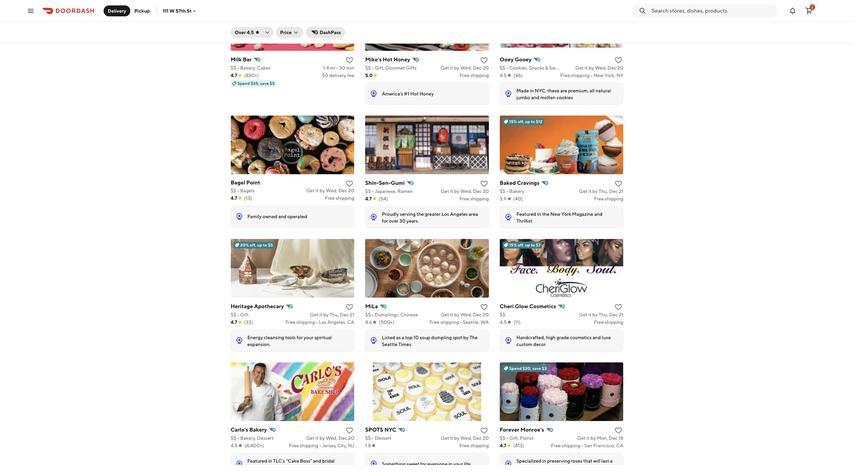 Task type: vqa. For each thing, say whether or not it's contained in the screenshot.
the inside the featured in the new york magazine and thrillist
yes



Task type: describe. For each thing, give the bounding box(es) containing it.
area
[[469, 212, 478, 217]]

knot".
[[291, 465, 305, 465]]

4.7 for milk bar
[[231, 73, 238, 78]]

get for mila
[[441, 312, 450, 318]]

• left jersey
[[320, 443, 322, 449]]

• down shin-
[[372, 189, 374, 194]]

get for shin-sen-gumi
[[441, 189, 450, 194]]

57th
[[176, 8, 186, 13]]

dec for heritage apothecary
[[340, 312, 349, 318]]

$$ down bagel
[[231, 188, 236, 193]]

shipping for mike's hot honey
[[471, 73, 489, 78]]

get for spots nyc
[[441, 436, 450, 441]]

featured for bakery
[[248, 459, 267, 464]]

delivery
[[329, 73, 347, 78]]

it for heritage apothecary
[[320, 312, 323, 318]]

get it by wed, dec 20 for mila
[[441, 312, 489, 318]]

111 w 57th st
[[163, 8, 192, 13]]

"cake
[[286, 459, 299, 464]]

for inside 'energy cleansing tools for your spiritual expansion.'
[[297, 335, 303, 341]]

by for bakery
[[320, 436, 325, 441]]

and inside featured in the new york magazine and thrillist
[[595, 212, 603, 217]]

$$ for cravings
[[500, 189, 506, 194]]

free for carlo's bakery
[[289, 443, 299, 449]]

thrillist
[[517, 218, 533, 224]]

shin-sen-gumi
[[366, 180, 405, 186]]

magazine
[[573, 212, 594, 217]]

free shipping for shin-sen-gumi
[[460, 196, 489, 202]]

dashpass
[[320, 30, 341, 35]]

featured in the new york magazine and thrillist
[[517, 212, 603, 224]]

shipping for mila
[[441, 320, 459, 325]]

tlc's
[[273, 459, 285, 464]]

milk bar
[[231, 56, 252, 63]]

dec for baked cravings
[[610, 189, 618, 194]]

$$ • bakery
[[500, 189, 525, 194]]

high
[[546, 335, 556, 341]]

20 for shin-sen-gumi
[[483, 189, 489, 194]]

mi
[[330, 65, 336, 71]]

cakes
[[257, 65, 271, 71]]

shipping for ooey gooey
[[572, 73, 590, 78]]

it for baked cravings
[[589, 189, 592, 194]]

wed, for spots nyc
[[461, 436, 472, 441]]

that
[[584, 459, 593, 464]]

by for apothecary
[[324, 312, 329, 318]]

america's #1 hot honey
[[382, 91, 434, 97]]

last
[[602, 459, 610, 464]]

1.8
[[366, 443, 371, 449]]

click to add this store to your saved list image for milk bar
[[346, 56, 354, 64]]

gift
[[240, 312, 249, 318]]

click to add this store to your saved list image for cheri glow cosmetics
[[615, 303, 623, 312]]

thu, for cheri glow cosmetics
[[599, 312, 609, 318]]

0 horizontal spatial honey
[[394, 56, 411, 63]]

4.5 for cheri glow cosmetics
[[500, 320, 507, 325]]

and inside the made in nyc, these are premium, all natural jumbo and molten cookies
[[532, 95, 540, 100]]

more.
[[533, 465, 545, 465]]

$$ for bakery
[[231, 436, 236, 441]]

2
[[812, 5, 814, 9]]

heritage apothecary
[[231, 303, 284, 310]]

energy
[[248, 335, 263, 341]]

milk
[[231, 56, 242, 63]]

soup
[[420, 335, 431, 341]]

4.7 for shin-sen-gumi
[[366, 196, 372, 202]]

(830+)
[[244, 73, 259, 78]]

free for shin-sen-gumi
[[460, 196, 470, 202]]

$$ • cookies, snacks & sweets
[[500, 65, 565, 71]]

cookies
[[557, 95, 574, 100]]

over
[[235, 30, 246, 35]]

dec for ooey gooey
[[608, 65, 617, 71]]

san
[[585, 443, 593, 449]]

serving
[[400, 212, 416, 217]]

dec for cheri glow cosmetics
[[610, 312, 618, 318]]

free shipping for baked cravings
[[594, 196, 624, 202]]

4.6
[[366, 320, 372, 325]]

forever monroe's
[[500, 427, 545, 433]]

get for ooey gooey
[[576, 65, 584, 71]]

mike's
[[366, 56, 382, 63]]

glow
[[515, 303, 529, 310]]

• down the mike's
[[372, 65, 374, 71]]

2 button
[[803, 4, 817, 18]]

free for baked cravings
[[594, 196, 604, 202]]

are
[[561, 88, 568, 93]]

get it by wed, dec 20 for shin-sen-gumi
[[441, 189, 489, 194]]

(33)
[[244, 320, 253, 325]]

get it by wed, dec 20 for mike's hot honey
[[441, 65, 489, 71]]

baked cravings
[[500, 180, 540, 186]]

listed as a top 10 soup dumpling spot by the seattle times.
[[382, 335, 478, 347]]

thu, for baked cravings
[[599, 189, 609, 194]]

will
[[594, 459, 601, 464]]

3 items, open order cart image
[[806, 7, 814, 15]]

get it by thu, dec 21 for heritage apothecary
[[310, 312, 355, 318]]

dumplings,
[[375, 312, 400, 318]]

(54)
[[379, 196, 388, 202]]

free shipping • seattle, wa
[[430, 320, 489, 325]]

in for cravings
[[538, 212, 542, 217]]

1.4 mi • 30 min
[[323, 65, 355, 71]]

0 vertical spatial 30
[[339, 65, 346, 71]]

dec for spots nyc
[[473, 436, 482, 441]]

"the
[[280, 465, 290, 465]]

free for cheri glow cosmetics
[[594, 320, 604, 325]]

gifts
[[406, 65, 417, 71]]

dec for mike's hot honey
[[473, 65, 482, 71]]

open menu image
[[27, 7, 35, 15]]

luxe
[[602, 335, 611, 341]]

carlo's
[[231, 427, 248, 433]]

nyc,
[[535, 88, 547, 93]]

• down the mila
[[372, 312, 374, 318]]

handcrafted,
[[517, 335, 546, 341]]

new for york,
[[594, 73, 604, 78]]

1 horizontal spatial honey
[[420, 91, 434, 97]]

spend $25, save $5
[[238, 81, 275, 86]]

decor
[[534, 342, 546, 347]]

bakery, for bar
[[240, 65, 256, 71]]

cheri glow cosmetics
[[500, 303, 557, 310]]

your
[[304, 335, 314, 341]]

for inside proudly serving the greater los angeles area for over 30 years.
[[382, 218, 388, 224]]

• up all
[[591, 73, 593, 78]]

wed, for shin-sen-gumi
[[461, 189, 472, 194]]

gift, for forever
[[510, 436, 519, 441]]

made
[[517, 88, 529, 93]]

$$ for bar
[[231, 65, 236, 71]]

$$ for nyc
[[366, 436, 371, 441]]

(13)
[[244, 196, 252, 201]]

1.4
[[323, 65, 329, 71]]

bagels
[[240, 188, 255, 193]]

japanese,
[[375, 189, 397, 194]]

expansion.
[[248, 342, 271, 347]]

it for shin-sen-gumi
[[451, 189, 454, 194]]

shipping for baked cravings
[[605, 196, 624, 202]]

free shipping • los angeles, ca
[[286, 320, 355, 325]]

get for heritage apothecary
[[310, 312, 319, 318]]

$25,
[[251, 81, 260, 86]]

magazines
[[248, 465, 270, 465]]

1 dessert from the left
[[257, 436, 274, 441]]

Store search: begin typing to search for stores available on DoorDash text field
[[652, 7, 774, 15]]

dec for forever monroe's
[[609, 436, 618, 441]]

gooey
[[515, 56, 532, 63]]

fee
[[348, 73, 355, 78]]

chinese
[[401, 312, 418, 318]]

ny
[[617, 73, 624, 78]]

30 inside proudly serving the greater los angeles area for over 30 years.
[[400, 218, 406, 224]]

• down spots
[[372, 436, 374, 441]]

$$ for monroe's
[[500, 436, 506, 441]]

free shipping • jersey city, nj
[[289, 443, 355, 449]]

get it by thu, dec 21 for baked cravings
[[580, 189, 624, 194]]

bagel point
[[231, 179, 260, 186]]

1 vertical spatial los
[[319, 320, 327, 325]]

free shipping for mike's hot honey
[[460, 73, 489, 78]]

forever
[[500, 427, 520, 433]]

spots nyc
[[366, 427, 397, 433]]

dashpass button
[[306, 27, 345, 38]]

$$ • gift
[[231, 312, 249, 318]]

angeles
[[450, 212, 468, 217]]

by for cravings
[[593, 189, 598, 194]]

shipping for shin-sen-gumi
[[471, 196, 489, 202]]

st
[[187, 8, 192, 13]]

years.
[[407, 218, 419, 224]]

in for bakery
[[268, 459, 272, 464]]

gift, for mike's
[[375, 65, 385, 71]]

los inside proudly serving the greater los angeles area for over 30 years.
[[442, 212, 449, 217]]

(4,400+)
[[245, 443, 264, 449]]

1 horizontal spatial bakery
[[510, 189, 525, 194]]

(40)
[[514, 196, 523, 202]]

click to add this store to your saved list image for carlo's bakery
[[346, 427, 354, 435]]

(500+)
[[379, 320, 395, 325]]

2 dessert from the left
[[375, 436, 392, 441]]

cosmetics
[[530, 303, 557, 310]]

free for heritage apothecary
[[286, 320, 296, 325]]

notification bell image
[[789, 7, 797, 15]]



Task type: locate. For each thing, give the bounding box(es) containing it.
• down ooey
[[507, 65, 509, 71]]

4.5 for ooey gooey
[[500, 73, 507, 78]]

1 vertical spatial 30
[[400, 218, 406, 224]]

0 horizontal spatial 30
[[339, 65, 346, 71]]

get for carlo's bakery
[[307, 436, 315, 441]]

and right magazine
[[595, 212, 603, 217]]

0 horizontal spatial gift,
[[375, 65, 385, 71]]

it for cheri glow cosmetics
[[589, 312, 592, 318]]

0 vertical spatial hot
[[383, 56, 393, 63]]

los left angeles,
[[319, 320, 327, 325]]

• left san
[[582, 443, 584, 449]]

in inside featured in the new york magazine and thrillist
[[538, 212, 542, 217]]

• down milk
[[237, 65, 239, 71]]

click to add this store to your saved list image for mike's hot honey
[[480, 56, 489, 64]]

1 horizontal spatial dessert
[[375, 436, 392, 441]]

in for gooey
[[530, 88, 534, 93]]

the left york in the right top of the page
[[543, 212, 550, 217]]

• down bagel
[[237, 188, 239, 193]]

featured up magazines
[[248, 459, 267, 464]]

tools
[[285, 335, 296, 341]]

it for ooey gooey
[[585, 65, 588, 71]]

get
[[441, 65, 450, 71], [576, 65, 584, 71], [307, 188, 315, 193], [441, 189, 450, 194], [580, 189, 588, 194], [310, 312, 319, 318], [441, 312, 450, 318], [580, 312, 588, 318], [307, 436, 315, 441], [441, 436, 450, 441], [578, 436, 586, 441]]

0 horizontal spatial hot
[[383, 56, 393, 63]]

click to add this store to your saved list image up 18
[[615, 427, 623, 435]]

2 bakery, from the top
[[240, 436, 256, 441]]

angeles,
[[328, 320, 347, 325]]

the
[[417, 212, 424, 217], [543, 212, 550, 217]]

the inside proudly serving the greater los angeles area for over 30 years.
[[417, 212, 424, 217]]

the inside featured in the new york magazine and thrillist
[[543, 212, 550, 217]]

4.5 for carlo's bakery
[[231, 443, 238, 449]]

21 for baked cravings
[[619, 189, 624, 194]]

0 vertical spatial for
[[382, 218, 388, 224]]

$$ • bakery, dessert
[[231, 436, 274, 441]]

proudly serving the greater los angeles area for over 30 years.
[[382, 212, 478, 224]]

dessert down spots nyc
[[375, 436, 392, 441]]

1 horizontal spatial new
[[594, 73, 604, 78]]

by for nyc
[[454, 436, 460, 441]]

$$ up 1.8
[[366, 436, 371, 441]]

sweets
[[550, 65, 565, 71]]

1 vertical spatial new
[[551, 212, 561, 217]]

bakery,
[[240, 65, 256, 71], [240, 436, 256, 441]]

$$ for gooey
[[500, 65, 506, 71]]

get for forever monroe's
[[578, 436, 586, 441]]

bakery, down carlo's bakery
[[240, 436, 256, 441]]

wed,
[[461, 65, 472, 71], [595, 65, 607, 71], [326, 188, 338, 193], [461, 189, 472, 194], [461, 312, 472, 318], [326, 436, 338, 441], [461, 436, 472, 441]]

mon,
[[597, 436, 609, 441]]

new for york
[[551, 212, 561, 217]]

city,
[[337, 443, 347, 449]]

4.5 left (46)
[[500, 73, 507, 78]]

free shipping for cheri glow cosmetics
[[594, 320, 624, 325]]

in
[[530, 88, 534, 93], [538, 212, 542, 217], [268, 459, 272, 464], [543, 459, 547, 464]]

family
[[248, 214, 262, 219]]

$$ for hot
[[366, 65, 371, 71]]

0 horizontal spatial a
[[402, 335, 405, 341]]

1 horizontal spatial a
[[611, 459, 613, 464]]

get for mike's hot honey
[[441, 65, 450, 71]]

click to add this store to your saved list image for shin-sen-gumi
[[480, 180, 489, 188]]

baked
[[500, 180, 516, 186]]

get it by thu, dec 21 up angeles,
[[310, 312, 355, 318]]

by for hot
[[454, 65, 460, 71]]

0 vertical spatial gift,
[[375, 65, 385, 71]]

4.5 right over
[[247, 30, 254, 35]]

shipping for forever monroe's
[[562, 443, 581, 449]]

by for sen-
[[454, 189, 460, 194]]

energy cleansing tools for your spiritual expansion.
[[248, 335, 332, 347]]

30 left the min
[[339, 65, 346, 71]]

ca right angeles,
[[347, 320, 355, 325]]

$$ • bagels
[[231, 188, 255, 193]]

$​0 delivery fee
[[322, 73, 355, 78]]

0 vertical spatial featured
[[517, 212, 537, 217]]

• down carlo's
[[237, 436, 239, 441]]

wa
[[481, 320, 489, 325]]

21 for cheri glow cosmetics
[[619, 312, 624, 318]]

$$ • gift, florist
[[500, 436, 534, 441]]

1 bakery, from the top
[[240, 65, 256, 71]]

and right the owned
[[279, 214, 287, 219]]

in up more.
[[543, 459, 547, 464]]

bar
[[243, 56, 252, 63]]

0 horizontal spatial los
[[319, 320, 327, 325]]

ca for monroe's
[[617, 443, 624, 449]]

spot
[[453, 335, 463, 341]]

bakery, for bakery
[[240, 436, 256, 441]]

preserving
[[548, 459, 571, 464]]

1 horizontal spatial for
[[382, 218, 388, 224]]

america's
[[382, 91, 403, 97]]

free for mila
[[430, 320, 440, 325]]

and down nyc,
[[532, 95, 540, 100]]

21 for heritage apothecary
[[350, 312, 355, 318]]

and right boss"
[[313, 459, 321, 464]]

it for forever monroe's
[[587, 436, 590, 441]]

0 vertical spatial a
[[402, 335, 405, 341]]

new inside featured in the new york magazine and thrillist
[[551, 212, 561, 217]]

1 horizontal spatial ca
[[617, 443, 624, 449]]

featured for cravings
[[517, 212, 537, 217]]

in inside the "specialized in preserving roses that will last a year or more."
[[543, 459, 547, 464]]

0 vertical spatial bakery
[[510, 189, 525, 194]]

get it by thu, dec 21 up magazine
[[580, 189, 624, 194]]

$$ up 5.0
[[366, 65, 371, 71]]

1 vertical spatial hot
[[411, 91, 419, 97]]

4.5 inside "button"
[[247, 30, 254, 35]]

bakery up $$ • bakery, dessert
[[249, 427, 267, 433]]

1 horizontal spatial featured
[[517, 212, 537, 217]]

seattle
[[382, 342, 398, 347]]

• down forever
[[507, 436, 509, 441]]

in left nyc,
[[530, 88, 534, 93]]

click to add this store to your saved list image up the "wa"
[[480, 303, 489, 312]]

$$ down cheri at the right of page
[[500, 312, 506, 318]]

get it by thu, dec 21 up luxe
[[580, 312, 624, 318]]

a
[[402, 335, 405, 341], [611, 459, 613, 464]]

$$ down carlo's
[[231, 436, 236, 441]]

in inside featured in tlc's "cake boss" and bridal magazines like "the knot".
[[268, 459, 272, 464]]

ca down 18
[[617, 443, 624, 449]]

free shipping for spots nyc
[[460, 443, 489, 449]]

click to add this store to your saved list image
[[346, 56, 354, 64], [615, 56, 623, 64], [346, 180, 354, 188], [615, 180, 623, 188], [346, 303, 354, 312], [615, 303, 623, 312], [346, 427, 354, 435], [480, 427, 489, 435]]

thu, for heritage apothecary
[[330, 312, 339, 318]]

click to add this store to your saved list image left baked
[[480, 180, 489, 188]]

for left your
[[297, 335, 303, 341]]

hot up $$ • gift, gourmet gifts
[[383, 56, 393, 63]]

honey right the #1
[[420, 91, 434, 97]]

20 for mila
[[483, 312, 489, 318]]

0 horizontal spatial ca
[[347, 320, 355, 325]]

$$ • japanese, ramen
[[366, 189, 413, 194]]

1 vertical spatial bakery,
[[240, 436, 256, 441]]

get it by wed, dec 20 for carlo's bakery
[[307, 436, 355, 441]]

featured inside featured in tlc's "cake boss" and bridal magazines like "the knot".
[[248, 459, 267, 464]]

new left york in the right top of the page
[[551, 212, 561, 217]]

shipping for carlo's bakery
[[300, 443, 319, 449]]

click to add this store to your saved list image for ooey gooey
[[615, 56, 623, 64]]

mike's hot honey
[[366, 56, 411, 63]]

4.7 down $$ • bagels
[[231, 196, 238, 201]]

dec for shin-sen-gumi
[[473, 189, 482, 194]]

cheri
[[500, 303, 514, 310]]

new
[[594, 73, 604, 78], [551, 212, 561, 217]]

and inside featured in tlc's "cake boss" and bridal magazines like "the knot".
[[313, 459, 321, 464]]

made in nyc, these are premium, all natural jumbo and molten cookies
[[517, 88, 611, 100]]

1 horizontal spatial 30
[[400, 218, 406, 224]]

0 horizontal spatial dessert
[[257, 436, 274, 441]]

dessert up (4,400+)
[[257, 436, 274, 441]]

4.5 down carlo's
[[231, 443, 238, 449]]

dessert
[[257, 436, 274, 441], [375, 436, 392, 441]]

honey up gourmet
[[394, 56, 411, 63]]

$$ up 4.6 at the left
[[366, 312, 371, 318]]

new left york, at the top right of page
[[594, 73, 604, 78]]

monroe's
[[521, 427, 545, 433]]

in for monroe's
[[543, 459, 547, 464]]

heritage
[[231, 303, 253, 310]]

30
[[339, 65, 346, 71], [400, 218, 406, 224]]

by for glow
[[593, 312, 598, 318]]

free for forever monroe's
[[551, 443, 561, 449]]

20 for ooey gooey
[[618, 65, 624, 71]]

or
[[527, 465, 532, 465]]

4.7 for heritage apothecary
[[231, 320, 238, 325]]

free shipping • new york, ny
[[561, 73, 624, 78]]

as
[[397, 335, 401, 341]]

1 vertical spatial ca
[[617, 443, 624, 449]]

featured up thrillist
[[517, 212, 537, 217]]

york
[[562, 212, 572, 217]]

$​0
[[322, 73, 328, 78]]

0 horizontal spatial new
[[551, 212, 561, 217]]

2 the from the left
[[543, 212, 550, 217]]

wed, for mila
[[461, 312, 472, 318]]

over 4.5 button
[[231, 27, 274, 38]]

york,
[[605, 73, 616, 78]]

1 horizontal spatial the
[[543, 212, 550, 217]]

bakery, up (830+)
[[240, 65, 256, 71]]

the for baked cravings
[[543, 212, 550, 217]]

price button
[[276, 27, 304, 38]]

by for gooey
[[589, 65, 594, 71]]

all
[[590, 88, 595, 93]]

0 horizontal spatial for
[[297, 335, 303, 341]]

a inside listed as a top 10 soup dumpling spot by the seattle times.
[[402, 335, 405, 341]]

shipping
[[471, 73, 489, 78], [572, 73, 590, 78], [336, 196, 355, 201], [471, 196, 489, 202], [605, 196, 624, 202], [297, 320, 315, 325], [441, 320, 459, 325], [605, 320, 624, 325], [300, 443, 319, 449], [471, 443, 489, 449], [562, 443, 581, 449]]

pickup button
[[130, 5, 154, 16]]

0 vertical spatial honey
[[394, 56, 411, 63]]

a inside the "specialized in preserving roses that will last a year or more."
[[611, 459, 613, 464]]

$$ • dessert
[[366, 436, 392, 441]]

a right as at the left of page
[[402, 335, 405, 341]]

gift, down the mike's
[[375, 65, 385, 71]]

$$ up 3.9
[[500, 189, 506, 194]]

1 vertical spatial honey
[[420, 91, 434, 97]]

wed, for ooey gooey
[[595, 65, 607, 71]]

1 vertical spatial bakery
[[249, 427, 267, 433]]

• up spiritual
[[316, 320, 318, 325]]

4.5 left (11)
[[500, 320, 507, 325]]

&
[[546, 65, 549, 71]]

cleansing
[[264, 335, 284, 341]]

cravings
[[518, 180, 540, 186]]

4.7 left (413)
[[500, 443, 507, 449]]

los right greater at top
[[442, 212, 449, 217]]

shipping for spots nyc
[[471, 443, 489, 449]]

jersey
[[323, 443, 337, 449]]

4.7
[[231, 73, 238, 78], [231, 196, 238, 201], [366, 196, 372, 202], [231, 320, 238, 325], [500, 443, 507, 449]]

click to add this store to your saved list image for forever monroe's
[[615, 427, 623, 435]]

by for monroe's
[[591, 436, 596, 441]]

0 vertical spatial new
[[594, 73, 604, 78]]

click to add this store to your saved list image for heritage apothecary
[[346, 303, 354, 312]]

1 the from the left
[[417, 212, 424, 217]]

by inside listed as a top 10 soup dumpling spot by the seattle times.
[[464, 335, 469, 341]]

get for baked cravings
[[580, 189, 588, 194]]

seattle,
[[463, 320, 480, 325]]

shipping for cheri glow cosmetics
[[605, 320, 624, 325]]

get it by wed, dec 20 for spots nyc
[[441, 436, 489, 441]]

gift, up (413)
[[510, 436, 519, 441]]

wed, for carlo's bakery
[[326, 436, 338, 441]]

0 vertical spatial los
[[442, 212, 449, 217]]

1 horizontal spatial los
[[442, 212, 449, 217]]

30 down the serving
[[400, 218, 406, 224]]

specialized
[[517, 459, 542, 464]]

get it by thu, dec 21
[[580, 189, 624, 194], [310, 312, 355, 318], [580, 312, 624, 318]]

$$ down forever
[[500, 436, 506, 441]]

$$ down ooey
[[500, 65, 506, 71]]

1 horizontal spatial gift,
[[510, 436, 519, 441]]

wed, for mike's hot honey
[[461, 65, 472, 71]]

4.7 left (54)
[[366, 196, 372, 202]]

dec for carlo's bakery
[[339, 436, 348, 441]]

hot right the #1
[[411, 91, 419, 97]]

for
[[382, 218, 388, 224], [297, 335, 303, 341]]

in left york in the right top of the page
[[538, 212, 542, 217]]

delivery
[[108, 8, 126, 13]]

$$ for apothecary
[[231, 312, 236, 318]]

click to add this store to your saved list image for spots nyc
[[480, 427, 489, 435]]

for down proudly
[[382, 218, 388, 224]]

in inside the made in nyc, these are premium, all natural jumbo and molten cookies
[[530, 88, 534, 93]]

it for mike's hot honey
[[451, 65, 454, 71]]

thu,
[[599, 189, 609, 194], [330, 312, 339, 318], [599, 312, 609, 318]]

these
[[548, 88, 560, 93]]

4.7 down milk
[[231, 73, 238, 78]]

20 for mike's hot honey
[[483, 65, 489, 71]]

los
[[442, 212, 449, 217], [319, 320, 327, 325]]

0 horizontal spatial bakery
[[249, 427, 267, 433]]

francisco,
[[594, 443, 616, 449]]

1 vertical spatial a
[[611, 459, 613, 464]]

click to add this store to your saved list image
[[480, 56, 489, 64], [480, 180, 489, 188], [480, 303, 489, 312], [615, 427, 623, 435]]

$$ down shin-
[[366, 189, 371, 194]]

and inside handcrafted, high grade cosmetics and luxe custom decor
[[593, 335, 601, 341]]

0 horizontal spatial featured
[[248, 459, 267, 464]]

it for spots nyc
[[451, 436, 454, 441]]

111 w 57th st button
[[163, 8, 197, 13]]

click to add this store to your saved list image for mila
[[480, 303, 489, 312]]

$$ down milk
[[231, 65, 236, 71]]

bakery up (40)
[[510, 189, 525, 194]]

the up years.
[[417, 212, 424, 217]]

shipping for heritage apothecary
[[297, 320, 315, 325]]

point
[[247, 179, 260, 186]]

w
[[170, 8, 175, 13]]

snacks
[[530, 65, 545, 71]]

1 horizontal spatial hot
[[411, 91, 419, 97]]

in up like
[[268, 459, 272, 464]]

1 vertical spatial gift,
[[510, 436, 519, 441]]

it for mila
[[451, 312, 454, 318]]

18
[[619, 436, 624, 441]]

and left luxe
[[593, 335, 601, 341]]

0 vertical spatial ca
[[347, 320, 355, 325]]

the
[[470, 335, 478, 341]]

0 horizontal spatial the
[[417, 212, 424, 217]]

bagel
[[231, 179, 245, 186]]

(11)
[[514, 320, 521, 325]]

roses
[[572, 459, 583, 464]]

get it by thu, dec 21 for cheri glow cosmetics
[[580, 312, 624, 318]]

1 vertical spatial featured
[[248, 459, 267, 464]]

over 4.5
[[235, 30, 254, 35]]

click to add this store to your saved list image left ooey
[[480, 56, 489, 64]]

• down baked
[[507, 189, 509, 194]]

$$ left gift
[[231, 312, 236, 318]]

4.7 down $$ • gift
[[231, 320, 238, 325]]

a right last
[[611, 459, 613, 464]]

$$
[[231, 65, 236, 71], [366, 65, 371, 71], [500, 65, 506, 71], [231, 188, 236, 193], [366, 189, 371, 194], [500, 189, 506, 194], [231, 312, 236, 318], [366, 312, 371, 318], [500, 312, 506, 318], [231, 436, 236, 441], [366, 436, 371, 441], [500, 436, 506, 441]]

0 vertical spatial bakery,
[[240, 65, 256, 71]]

• left gift
[[237, 312, 239, 318]]

featured inside featured in the new york magazine and thrillist
[[517, 212, 537, 217]]

1 vertical spatial for
[[297, 335, 303, 341]]

free for mike's hot honey
[[460, 73, 470, 78]]

free for ooey gooey
[[561, 73, 571, 78]]

• left seattle,
[[460, 320, 462, 325]]

get it by wed, dec 20 for ooey gooey
[[576, 65, 624, 71]]

it for carlo's bakery
[[316, 436, 319, 441]]

specialized in preserving roses that will last a year or more.
[[517, 459, 613, 465]]

get it by wed, dec 20
[[441, 65, 489, 71], [576, 65, 624, 71], [307, 188, 355, 193], [441, 189, 489, 194], [441, 312, 489, 318], [307, 436, 355, 441], [441, 436, 489, 441]]

• right mi
[[336, 65, 339, 71]]

operated
[[288, 214, 307, 219]]



